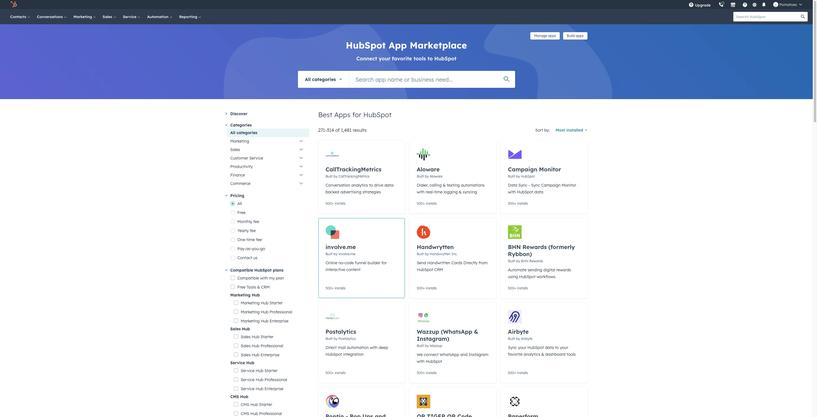 Task type: describe. For each thing, give the bounding box(es) containing it.
integration
[[343, 352, 364, 357]]

mail
[[338, 346, 346, 351]]

automate
[[508, 268, 527, 273]]

500 + installs for instagram)
[[417, 371, 437, 376]]

installs for calltrackingmetrics
[[335, 202, 346, 206]]

tools inside sync your hubspot data to your favorite analytics & dashboard tools
[[567, 352, 576, 357]]

cms for cms hub
[[230, 395, 239, 400]]

contacts link
[[7, 9, 34, 24]]

logging
[[444, 190, 458, 195]]

contacts
[[10, 14, 27, 19]]

free for free tools & crm
[[237, 285, 246, 290]]

0 horizontal spatial favorite
[[392, 55, 412, 62]]

involve.me built by involve.me
[[326, 244, 356, 256]]

all categories inside popup button
[[305, 76, 336, 82]]

conversation analytics to drive data- backed advertising strategies
[[326, 183, 395, 195]]

cms for cms hub professional
[[241, 412, 249, 417]]

pay-
[[237, 247, 246, 252]]

by for involve.me
[[334, 252, 338, 256]]

built for involve.me
[[326, 252, 333, 256]]

online
[[326, 261, 337, 266]]

involve.me inside involve.me built by involve.me
[[339, 252, 355, 256]]

built inside the bhn rewards (formerly rybbon) built by bhn rewards
[[508, 259, 515, 264]]

favorite inside sync your hubspot data to your favorite analytics & dashboard tools
[[508, 352, 523, 357]]

with inside we connect whatsapp and instagram with hubspot
[[417, 359, 425, 364]]

& for texting
[[443, 183, 446, 188]]

installs for rybbon)
[[517, 286, 528, 291]]

build apps
[[567, 34, 584, 38]]

+ for postalytics
[[332, 371, 334, 376]]

wazzup (whatsapp & instagram) built by wazzup
[[417, 329, 478, 348]]

marketing for marketing hub starter
[[241, 301, 260, 306]]

reporting link
[[176, 9, 205, 24]]

for inside online no-code funnel builder for interactive content
[[382, 261, 387, 266]]

finance link
[[227, 171, 309, 180]]

sales for sales hub professional
[[241, 344, 251, 349]]

by for airbyte
[[516, 337, 520, 341]]

1 vertical spatial rewards
[[529, 259, 543, 264]]

by inside wazzup (whatsapp & instagram) built by wazzup
[[425, 344, 429, 348]]

us
[[253, 256, 258, 261]]

hub for marketing hub professional
[[261, 310, 269, 315]]

-
[[529, 183, 530, 188]]

& inside sync your hubspot data to your favorite analytics & dashboard tools
[[541, 352, 544, 357]]

1 vertical spatial handwrytten
[[430, 252, 451, 256]]

time inside pricing group
[[247, 238, 255, 243]]

by for aloware
[[425, 174, 429, 179]]

productivity link
[[227, 163, 309, 171]]

rewards
[[556, 268, 571, 273]]

data sync - sync campaign monitor with hubspot data
[[508, 183, 576, 195]]

500 for rybbon)
[[508, 286, 514, 291]]

Search HubSpot search field
[[734, 12, 803, 21]]

enterprise for service hub enterprise
[[265, 387, 283, 392]]

customer service
[[230, 156, 263, 161]]

marketing hub professional
[[241, 310, 292, 315]]

tyler black image
[[773, 2, 778, 7]]

+ for rybbon)
[[514, 286, 516, 291]]

compatible for compatible with my plan
[[237, 276, 259, 281]]

0 horizontal spatial all
[[230, 130, 235, 135]]

sales hub enterprise
[[241, 353, 279, 358]]

1,481
[[341, 128, 352, 133]]

automations
[[461, 183, 485, 188]]

500 + installs for by
[[508, 202, 528, 206]]

sync inside sync your hubspot data to your favorite analytics & dashboard tools
[[508, 346, 517, 351]]

we connect whatsapp and instagram with hubspot
[[417, 353, 489, 364]]

1 vertical spatial wazzup
[[430, 344, 442, 348]]

service hub enterprise
[[241, 387, 283, 392]]

installs for instagram)
[[426, 371, 437, 376]]

calltrackingmetrics built by calltrackingmetrics
[[326, 166, 382, 179]]

to for connect your favorite tools to hubspot
[[428, 55, 433, 62]]

& right logging
[[459, 190, 462, 195]]

search button
[[798, 12, 808, 21]]

hub for cms hub
[[240, 395, 248, 400]]

service link
[[120, 9, 144, 24]]

campaign monitor built by hubspot
[[508, 166, 561, 179]]

sort
[[535, 128, 543, 133]]

marketing for top marketing link
[[73, 14, 93, 19]]

service for service hub enterprise
[[241, 387, 255, 392]]

send
[[417, 261, 426, 266]]

0 vertical spatial marketing link
[[70, 9, 99, 24]]

1 horizontal spatial marketing link
[[227, 137, 309, 146]]

& for instagram)
[[474, 329, 478, 336]]

hubspot inside sync your hubspot data to your favorite analytics & dashboard tools
[[528, 346, 544, 351]]

built for aloware
[[417, 174, 424, 179]]

build
[[567, 34, 575, 38]]

271-
[[318, 128, 327, 133]]

1 vertical spatial bhn
[[521, 259, 529, 264]]

500 for instagram)
[[417, 371, 423, 376]]

built inside wazzup (whatsapp & instagram) built by wazzup
[[417, 344, 424, 348]]

service for service
[[123, 14, 138, 19]]

installed
[[566, 128, 583, 133]]

starter for cms hub starter
[[259, 403, 272, 408]]

+ for calltrackingmetrics
[[332, 202, 334, 206]]

dashboard
[[545, 352, 566, 357]]

0 vertical spatial wazzup
[[417, 329, 439, 336]]

built for handwrytten
[[417, 252, 424, 256]]

customer
[[230, 156, 248, 161]]

reporting
[[179, 14, 198, 19]]

syncing
[[463, 190, 477, 195]]

500 for aloware
[[417, 202, 423, 206]]

aloware built by aloware
[[417, 166, 443, 179]]

directly
[[464, 261, 478, 266]]

hubspot inside direct mail automation with deep hubspot integration
[[326, 352, 342, 357]]

hub for service hub enterprise
[[256, 387, 263, 392]]

installs for handwrytten
[[426, 286, 437, 291]]

time inside dialer, calling & texting automations with real-time logging & syncing
[[434, 190, 443, 195]]

data inside sync your hubspot data to your favorite analytics & dashboard tools
[[545, 346, 554, 351]]

all categories link
[[227, 129, 309, 137]]

cards
[[452, 261, 462, 266]]

enterprise for sales hub enterprise
[[261, 353, 279, 358]]

2 horizontal spatial sync
[[531, 183, 540, 188]]

crm inside send handwritten cards directly from hubspot crm
[[434, 268, 443, 273]]

categories
[[230, 123, 252, 128]]

1 horizontal spatial sync
[[519, 183, 527, 188]]

1 vertical spatial sales link
[[227, 146, 309, 154]]

pricing button
[[225, 193, 309, 199]]

professional for cms hub professional
[[259, 412, 282, 417]]

hubspot inside send handwritten cards directly from hubspot crm
[[417, 268, 433, 273]]

professional for sales hub professional
[[261, 344, 283, 349]]

hubspot image
[[10, 1, 17, 8]]

contact us
[[237, 256, 258, 261]]

sales for topmost sales link
[[103, 14, 113, 19]]

fee for yearly fee
[[250, 228, 256, 234]]

500 + installs for aloware
[[417, 202, 437, 206]]

500 for involve.me
[[326, 286, 332, 291]]

by for postalytics
[[334, 337, 338, 341]]

categories button
[[225, 122, 309, 129]]

dialer,
[[417, 183, 429, 188]]

sending
[[528, 268, 542, 273]]

calling icon button
[[717, 1, 726, 8]]

marketing for marketing hub enterprise
[[241, 319, 260, 324]]

(whatsapp
[[441, 329, 472, 336]]

help image
[[743, 3, 748, 8]]

dialer, calling & texting automations with real-time logging & syncing
[[417, 183, 485, 195]]

compatible hubspot plans group
[[230, 283, 309, 418]]

hubspot inside we connect whatsapp and instagram with hubspot
[[426, 359, 442, 364]]

real-
[[426, 190, 434, 195]]

free for free
[[237, 210, 246, 215]]

settings image
[[752, 2, 757, 7]]

sales hub professional
[[241, 344, 283, 349]]

by for handwrytten
[[425, 252, 429, 256]]

cms for cms hub starter
[[241, 403, 249, 408]]

by for calltrackingmetrics
[[334, 174, 338, 179]]

500 for airbyte
[[508, 371, 514, 376]]

marketing for marketing hub professional
[[241, 310, 260, 315]]

Search app name or business need... search field
[[350, 71, 515, 88]]

with inside direct mail automation with deep hubspot integration
[[370, 346, 378, 351]]

pomatoes
[[780, 2, 797, 7]]

cms hub
[[230, 395, 248, 400]]

0 vertical spatial handwrytten
[[417, 244, 454, 251]]

500 for by
[[508, 202, 514, 206]]

marketing hub starter
[[241, 301, 283, 306]]

caret image for discover
[[226, 113, 227, 115]]

campaign inside campaign monitor built by hubspot
[[508, 166, 537, 173]]

best
[[318, 111, 332, 119]]

hub for sales hub
[[242, 327, 250, 332]]

hubspot inside campaign monitor built by hubspot
[[521, 174, 535, 179]]

0 vertical spatial sales link
[[99, 9, 120, 24]]

commerce
[[230, 181, 251, 186]]

direct mail automation with deep hubspot integration
[[326, 346, 388, 357]]

2 vertical spatial fee
[[256, 238, 262, 243]]

pricing
[[230, 193, 244, 199]]

postalytics inside "postalytics built by postalytics"
[[339, 337, 356, 341]]

handwritten
[[427, 261, 450, 266]]

digital
[[543, 268, 555, 273]]

most
[[556, 128, 565, 133]]

hubspot inside automate sending digital rewards using hubspot workflows.
[[519, 275, 536, 280]]

app
[[389, 40, 407, 51]]

most installed button
[[552, 125, 587, 136]]

texting
[[447, 183, 460, 188]]

500 + installs for involve.me
[[326, 286, 346, 291]]

whatsapp
[[440, 353, 459, 358]]

0 vertical spatial aloware
[[417, 166, 440, 173]]



Task type: locate. For each thing, give the bounding box(es) containing it.
and
[[460, 353, 468, 358]]

time down the calling
[[434, 190, 443, 195]]

0 vertical spatial caret image
[[226, 113, 227, 115]]

favorite
[[392, 55, 412, 62], [508, 352, 523, 357]]

caret image
[[226, 113, 227, 115], [225, 124, 228, 126], [225, 195, 228, 197]]

free up 'marketing hub'
[[237, 285, 246, 290]]

service for service hub professional
[[241, 378, 255, 383]]

1 horizontal spatial categories
[[312, 76, 336, 82]]

hubspot up -
[[521, 174, 535, 179]]

fee up you- at the left of the page
[[256, 238, 262, 243]]

cms hub professional
[[241, 412, 282, 417]]

0 horizontal spatial for
[[352, 111, 362, 119]]

hub up service hub professional
[[256, 369, 263, 374]]

of
[[335, 128, 340, 133]]

hub up marketing hub enterprise
[[261, 310, 269, 315]]

1 horizontal spatial crm
[[434, 268, 443, 273]]

caret image left pricing
[[225, 195, 228, 197]]

built inside "postalytics built by postalytics"
[[326, 337, 333, 341]]

by inside airbyte built by airbyte
[[516, 337, 520, 341]]

0 vertical spatial compatible
[[230, 268, 253, 273]]

compatible
[[230, 268, 253, 273], [237, 276, 259, 281]]

data
[[535, 190, 543, 195], [545, 346, 554, 351]]

hub down 'service hub starter'
[[256, 378, 263, 383]]

data down campaign monitor built by hubspot
[[535, 190, 543, 195]]

& inside wazzup (whatsapp & instagram) built by wazzup
[[474, 329, 478, 336]]

0 horizontal spatial monitor
[[539, 166, 561, 173]]

0 vertical spatial enterprise
[[270, 319, 289, 324]]

+
[[332, 202, 334, 206], [423, 202, 425, 206], [514, 202, 516, 206], [332, 286, 334, 291], [423, 286, 425, 291], [514, 286, 516, 291], [332, 371, 334, 376], [423, 371, 425, 376], [514, 371, 516, 376]]

built inside campaign monitor built by hubspot
[[508, 174, 515, 179]]

service up the productivity link
[[249, 156, 263, 161]]

0 vertical spatial crm
[[434, 268, 443, 273]]

tools
[[414, 55, 426, 62], [567, 352, 576, 357]]

fee right monthly
[[253, 219, 259, 225]]

content
[[346, 268, 361, 273]]

1 apps from the left
[[548, 34, 556, 38]]

0 vertical spatial data
[[535, 190, 543, 195]]

caret image for categories
[[225, 124, 228, 126]]

sync left -
[[519, 183, 527, 188]]

apps for build apps
[[576, 34, 584, 38]]

hub for marketing hub starter
[[261, 301, 269, 306]]

0 vertical spatial cms
[[230, 395, 239, 400]]

0 horizontal spatial all categories
[[230, 130, 257, 135]]

starter for service hub starter
[[265, 369, 278, 374]]

to inside conversation analytics to drive data- backed advertising strategies
[[369, 183, 373, 188]]

with inside dialer, calling & texting automations with real-time logging & syncing
[[417, 190, 425, 195]]

by up data
[[516, 174, 520, 179]]

by inside involve.me built by involve.me
[[334, 252, 338, 256]]

hub up sales hub starter
[[242, 327, 250, 332]]

1 vertical spatial for
[[382, 261, 387, 266]]

menu
[[685, 0, 806, 9]]

1 vertical spatial time
[[247, 238, 255, 243]]

2 horizontal spatial to
[[555, 346, 559, 351]]

hub down sales hub professional
[[252, 353, 259, 358]]

help button
[[740, 0, 750, 9]]

professional down cms hub starter
[[259, 412, 282, 417]]

service left automation
[[123, 14, 138, 19]]

1 free from the top
[[237, 210, 246, 215]]

hubspot down the sending
[[519, 275, 536, 280]]

tools down hubspot app marketplace link
[[414, 55, 426, 62]]

yearly fee
[[237, 228, 256, 234]]

deep
[[379, 346, 388, 351]]

best apps for hubspot
[[318, 111, 392, 119]]

caret image for pricing
[[225, 195, 228, 197]]

hub for sales hub starter
[[252, 335, 259, 340]]

your up dashboard
[[560, 346, 568, 351]]

campaign down campaign monitor built by hubspot
[[541, 183, 561, 188]]

code
[[345, 261, 354, 266]]

starter up the cms hub professional
[[259, 403, 272, 408]]

professional for service hub professional
[[265, 378, 287, 383]]

sync your hubspot data to your favorite analytics & dashboard tools
[[508, 346, 576, 357]]

+ for involve.me
[[332, 286, 334, 291]]

hub up sales hub professional
[[252, 335, 259, 340]]

& left dashboard
[[541, 352, 544, 357]]

2 horizontal spatial all
[[305, 76, 311, 82]]

sync down airbyte built by airbyte
[[508, 346, 517, 351]]

enterprise for marketing hub enterprise
[[270, 319, 289, 324]]

campaign up -
[[508, 166, 537, 173]]

1 vertical spatial fee
[[250, 228, 256, 234]]

1 vertical spatial monitor
[[562, 183, 576, 188]]

to
[[428, 55, 433, 62], [369, 183, 373, 188], [555, 346, 559, 351]]

favorite down airbyte built by airbyte
[[508, 352, 523, 357]]

inc.
[[452, 252, 458, 256]]

professional
[[270, 310, 292, 315], [261, 344, 283, 349], [265, 378, 287, 383], [259, 412, 282, 417]]

you-
[[252, 247, 260, 252]]

hub for cms hub starter
[[250, 403, 258, 408]]

hub for sales hub professional
[[252, 344, 259, 349]]

your for favorite
[[379, 55, 390, 62]]

installs for postalytics
[[335, 371, 346, 376]]

from
[[479, 261, 488, 266]]

aloware up dialer,
[[417, 166, 440, 173]]

caret image left categories at the top left
[[225, 124, 228, 126]]

hub down sales hub starter
[[252, 344, 259, 349]]

with left my
[[260, 276, 268, 281]]

menu containing pomatoes
[[685, 0, 806, 9]]

1 vertical spatial marketing link
[[227, 137, 309, 146]]

hubspot down marketplace
[[434, 55, 457, 62]]

pricing group
[[230, 199, 309, 263]]

1 vertical spatial free
[[237, 285, 246, 290]]

service up cms hub
[[241, 387, 255, 392]]

1 horizontal spatial time
[[434, 190, 443, 195]]

cms hub starter
[[241, 403, 272, 408]]

bhn down rybbon)
[[521, 259, 529, 264]]

hub for marketing hub
[[252, 293, 260, 298]]

1 horizontal spatial all categories
[[305, 76, 336, 82]]

campaign inside data sync - sync campaign monitor with hubspot data
[[541, 183, 561, 188]]

1 horizontal spatial favorite
[[508, 352, 523, 357]]

pay-as-you-go
[[237, 247, 265, 252]]

0 vertical spatial favorite
[[392, 55, 412, 62]]

crm down handwritten
[[434, 268, 443, 273]]

built inside calltrackingmetrics built by calltrackingmetrics
[[326, 174, 333, 179]]

to up the 'strategies'
[[369, 183, 373, 188]]

installs for by
[[517, 202, 528, 206]]

free inside compatible hubspot plans group
[[237, 285, 246, 290]]

0 horizontal spatial to
[[369, 183, 373, 188]]

500 for calltrackingmetrics
[[326, 202, 332, 206]]

0 vertical spatial monitor
[[539, 166, 561, 173]]

enterprise down "marketing hub professional"
[[270, 319, 289, 324]]

0 horizontal spatial campaign
[[508, 166, 537, 173]]

hub for marketing hub enterprise
[[261, 319, 269, 324]]

sales hub starter
[[241, 335, 274, 340]]

by up online
[[334, 252, 338, 256]]

with inside data sync - sync campaign monitor with hubspot data
[[508, 190, 516, 195]]

professional up sales hub enterprise
[[261, 344, 283, 349]]

with down data
[[508, 190, 516, 195]]

automate sending digital rewards using hubspot workflows.
[[508, 268, 571, 280]]

discover button
[[226, 111, 309, 117]]

1 vertical spatial to
[[369, 183, 373, 188]]

0 vertical spatial all categories
[[305, 76, 336, 82]]

plan
[[276, 276, 284, 281]]

calltrackingmetrics inside calltrackingmetrics built by calltrackingmetrics
[[339, 174, 370, 179]]

yearly
[[237, 228, 249, 234]]

monitor inside data sync - sync campaign monitor with hubspot data
[[562, 183, 576, 188]]

crm
[[434, 268, 443, 273], [261, 285, 270, 290]]

0 horizontal spatial data
[[535, 190, 543, 195]]

professional up service hub enterprise
[[265, 378, 287, 383]]

1 horizontal spatial for
[[382, 261, 387, 266]]

categories
[[312, 76, 336, 82], [237, 130, 257, 135]]

2 free from the top
[[237, 285, 246, 290]]

1 horizontal spatial apps
[[576, 34, 584, 38]]

0 vertical spatial tools
[[414, 55, 426, 62]]

analytics inside sync your hubspot data to your favorite analytics & dashboard tools
[[524, 352, 540, 357]]

installs for aloware
[[426, 202, 437, 206]]

apps right the manage
[[548, 34, 556, 38]]

1 vertical spatial favorite
[[508, 352, 523, 357]]

500 + installs for handwrytten
[[417, 286, 437, 291]]

1 horizontal spatial data
[[545, 346, 554, 351]]

2 vertical spatial cms
[[241, 412, 249, 417]]

500 + installs for airbyte
[[508, 371, 528, 376]]

500 for handwrytten
[[417, 286, 423, 291]]

no-
[[339, 261, 345, 266]]

caret image
[[225, 270, 228, 271]]

handwrytten built by handwrytten inc.
[[417, 244, 458, 256]]

analytics up "advertising"
[[351, 183, 368, 188]]

1 vertical spatial data
[[545, 346, 554, 351]]

2 vertical spatial caret image
[[225, 195, 228, 197]]

marketplaces button
[[727, 0, 739, 9]]

by inside the bhn rewards (formerly rybbon) built by bhn rewards
[[516, 259, 520, 264]]

500 for postalytics
[[326, 371, 332, 376]]

monitor inside campaign monitor built by hubspot
[[539, 166, 561, 173]]

all inside pricing group
[[237, 201, 242, 206]]

with left 'deep'
[[370, 346, 378, 351]]

free inside pricing group
[[237, 210, 246, 215]]

2 vertical spatial to
[[555, 346, 559, 351]]

hub down "marketing hub professional"
[[261, 319, 269, 324]]

backed
[[326, 190, 339, 195]]

search image
[[801, 15, 805, 19]]

to down marketplace
[[428, 55, 433, 62]]

bhn
[[508, 244, 521, 251], [521, 259, 529, 264]]

hub for sales hub enterprise
[[252, 353, 259, 358]]

service down 'service hub starter'
[[241, 378, 255, 383]]

free up monthly
[[237, 210, 246, 215]]

your down airbyte built by airbyte
[[518, 346, 526, 351]]

+ for handwrytten
[[423, 286, 425, 291]]

tools
[[247, 285, 256, 290]]

1 horizontal spatial sales link
[[227, 146, 309, 154]]

connect
[[356, 55, 377, 62]]

rewards
[[523, 244, 547, 251], [529, 259, 543, 264]]

marketing for marketing hub
[[230, 293, 251, 298]]

0 vertical spatial to
[[428, 55, 433, 62]]

sales for sales hub starter
[[241, 335, 251, 340]]

by down rybbon)
[[516, 259, 520, 264]]

automation
[[147, 14, 170, 19]]

to up dashboard
[[555, 346, 559, 351]]

all inside popup button
[[305, 76, 311, 82]]

0 horizontal spatial marketing link
[[70, 9, 99, 24]]

sales hub
[[230, 327, 250, 332]]

wazzup up connect at the right bottom of the page
[[417, 329, 439, 336]]

built inside involve.me built by involve.me
[[326, 252, 333, 256]]

builder
[[368, 261, 380, 266]]

as-
[[246, 247, 252, 252]]

compatible down "contact" on the bottom
[[230, 268, 253, 273]]

by up conversation
[[334, 174, 338, 179]]

bhn rewards (formerly rybbon) built by bhn rewards
[[508, 244, 575, 264]]

enterprise down sales hub professional
[[261, 353, 279, 358]]

compatible up "tools"
[[237, 276, 259, 281]]

1 vertical spatial airbyte
[[521, 337, 533, 341]]

& inside compatible hubspot plans group
[[257, 285, 260, 290]]

discover
[[230, 111, 247, 117]]

apps right build in the right of the page
[[576, 34, 584, 38]]

postalytics
[[326, 329, 356, 336], [339, 337, 356, 341]]

0 vertical spatial bhn
[[508, 244, 521, 251]]

by inside "postalytics built by postalytics"
[[334, 337, 338, 341]]

settings link
[[751, 2, 758, 7]]

caret image inside discover dropdown button
[[226, 113, 227, 115]]

direct
[[326, 346, 337, 351]]

monitor
[[539, 166, 561, 173], [562, 183, 576, 188]]

hubspot inside data sync - sync campaign monitor with hubspot data
[[517, 190, 534, 195]]

hub for service hub starter
[[256, 369, 263, 374]]

compatible inside dropdown button
[[230, 268, 253, 273]]

& right (whatsapp
[[474, 329, 478, 336]]

marketplaces image
[[731, 3, 736, 8]]

hubspot inside dropdown button
[[254, 268, 272, 273]]

service up 'service hub starter'
[[230, 361, 245, 366]]

hubspot up the results
[[363, 111, 392, 119]]

hubspot down "direct"
[[326, 352, 342, 357]]

with down dialer,
[[417, 190, 425, 195]]

& right "tools"
[[257, 285, 260, 290]]

all categories button
[[298, 71, 349, 88]]

hub
[[252, 293, 260, 298], [261, 301, 269, 306], [261, 310, 269, 315], [261, 319, 269, 324], [242, 327, 250, 332], [252, 335, 259, 340], [252, 344, 259, 349], [252, 353, 259, 358], [246, 361, 254, 366], [256, 369, 263, 374], [256, 378, 263, 383], [256, 387, 263, 392], [240, 395, 248, 400], [250, 403, 258, 408], [250, 412, 258, 417]]

service for service hub
[[230, 361, 245, 366]]

analytics inside conversation analytics to drive data- backed advertising strategies
[[351, 183, 368, 188]]

starter up "marketing hub professional"
[[270, 301, 283, 306]]

data up dashboard
[[545, 346, 554, 351]]

0 vertical spatial all
[[305, 76, 311, 82]]

0 horizontal spatial tools
[[414, 55, 426, 62]]

postalytics built by postalytics
[[326, 329, 356, 341]]

by up "direct"
[[334, 337, 338, 341]]

professional for marketing hub professional
[[270, 310, 292, 315]]

1 vertical spatial crm
[[261, 285, 270, 290]]

categories inside popup button
[[312, 76, 336, 82]]

0 vertical spatial calltrackingmetrics
[[326, 166, 382, 173]]

installs for airbyte
[[517, 371, 528, 376]]

your for hubspot
[[518, 346, 526, 351]]

contact
[[237, 256, 252, 261]]

tools right dashboard
[[567, 352, 576, 357]]

data-
[[384, 183, 395, 188]]

0 vertical spatial postalytics
[[326, 329, 356, 336]]

0 vertical spatial categories
[[312, 76, 336, 82]]

fee for monthly fee
[[253, 219, 259, 225]]

for right "apps"
[[352, 111, 362, 119]]

commerce link
[[227, 180, 309, 188]]

hub down cms hub starter
[[250, 412, 258, 417]]

wazzup down instagram)
[[430, 344, 442, 348]]

+ for airbyte
[[514, 371, 516, 376]]

upgrade image
[[689, 3, 694, 8]]

500
[[326, 202, 332, 206], [417, 202, 423, 206], [508, 202, 514, 206], [326, 286, 332, 291], [417, 286, 423, 291], [508, 286, 514, 291], [326, 371, 332, 376], [417, 371, 423, 376], [508, 371, 514, 376]]

0 vertical spatial campaign
[[508, 166, 537, 173]]

hub for service hub professional
[[256, 378, 263, 383]]

service hub starter
[[241, 369, 278, 374]]

hubspot app marketplace
[[346, 40, 467, 51]]

to inside sync your hubspot data to your favorite analytics & dashboard tools
[[555, 346, 559, 351]]

hubspot down send
[[417, 268, 433, 273]]

2 horizontal spatial your
[[560, 346, 568, 351]]

1 vertical spatial aloware
[[430, 174, 443, 179]]

menu item
[[715, 0, 716, 9]]

service for service hub starter
[[241, 369, 255, 374]]

1 vertical spatial categories
[[237, 130, 257, 135]]

0 vertical spatial rewards
[[523, 244, 547, 251]]

built for airbyte
[[508, 337, 515, 341]]

time
[[434, 190, 443, 195], [247, 238, 255, 243]]

compatible for compatible hubspot plans
[[230, 268, 253, 273]]

0 horizontal spatial time
[[247, 238, 255, 243]]

0 vertical spatial airbyte
[[508, 329, 529, 336]]

by inside aloware built by aloware
[[425, 174, 429, 179]]

service down service hub
[[241, 369, 255, 374]]

hub for service hub
[[246, 361, 254, 366]]

+ for instagram)
[[423, 371, 425, 376]]

2 vertical spatial enterprise
[[265, 387, 283, 392]]

results
[[353, 128, 367, 133]]

strategies
[[362, 190, 381, 195]]

2 vertical spatial all
[[237, 201, 242, 206]]

2 apps from the left
[[576, 34, 584, 38]]

built inside handwrytten built by handwrytten inc.
[[417, 252, 424, 256]]

handwrytten
[[417, 244, 454, 251], [430, 252, 451, 256]]

time up pay-as-you-go
[[247, 238, 255, 243]]

build apps link
[[563, 32, 587, 40]]

analytics
[[351, 183, 368, 188], [524, 352, 540, 357]]

installs for involve.me
[[335, 286, 346, 291]]

by inside calltrackingmetrics built by calltrackingmetrics
[[334, 174, 338, 179]]

1 vertical spatial calltrackingmetrics
[[339, 174, 370, 179]]

hubspot
[[346, 40, 386, 51], [434, 55, 457, 62], [363, 111, 392, 119], [521, 174, 535, 179], [517, 190, 534, 195], [417, 268, 433, 273], [254, 268, 272, 273], [519, 275, 536, 280], [528, 346, 544, 351], [326, 352, 342, 357], [426, 359, 442, 364]]

free tools & crm
[[237, 285, 270, 290]]

& right the calling
[[443, 183, 446, 188]]

involve.me up code on the left bottom of page
[[339, 252, 355, 256]]

data inside data sync - sync campaign monitor with hubspot data
[[535, 190, 543, 195]]

instagram
[[469, 353, 489, 358]]

0 vertical spatial involve.me
[[326, 244, 356, 251]]

hub down service hub professional
[[256, 387, 263, 392]]

calling icon image
[[719, 2, 724, 7]]

1 vertical spatial enterprise
[[261, 353, 279, 358]]

built inside aloware built by aloware
[[417, 174, 424, 179]]

crm down compatible with my plan
[[261, 285, 270, 290]]

hubspot app marketplace link
[[346, 40, 467, 51]]

500 + installs for postalytics
[[326, 371, 346, 376]]

starter for marketing hub starter
[[270, 301, 283, 306]]

hubspot down -
[[517, 190, 534, 195]]

by inside campaign monitor built by hubspot
[[516, 174, 520, 179]]

hubspot up the connect
[[346, 40, 386, 51]]

1 vertical spatial campaign
[[541, 183, 561, 188]]

0 horizontal spatial categories
[[237, 130, 257, 135]]

with down the we
[[417, 359, 425, 364]]

1 vertical spatial all categories
[[230, 130, 257, 135]]

hub for cms hub professional
[[250, 412, 258, 417]]

hubspot down connect at the right bottom of the page
[[426, 359, 442, 364]]

built for calltrackingmetrics
[[326, 174, 333, 179]]

apps for manage apps
[[548, 34, 556, 38]]

1 vertical spatial compatible
[[237, 276, 259, 281]]

caret image inside pricing dropdown button
[[225, 195, 228, 197]]

favorite down app
[[392, 55, 412, 62]]

caret image inside categories dropdown button
[[225, 124, 228, 126]]

conversation
[[326, 183, 350, 188]]

0 vertical spatial analytics
[[351, 183, 368, 188]]

one-time fee
[[237, 238, 262, 243]]

fee up 'one-time fee'
[[250, 228, 256, 234]]

for right 'builder'
[[382, 261, 387, 266]]

compatible hubspot plans
[[230, 268, 284, 273]]

starter for sales hub starter
[[261, 335, 274, 340]]

1 vertical spatial caret image
[[225, 124, 228, 126]]

500 + installs for rybbon)
[[508, 286, 528, 291]]

marketing
[[73, 14, 93, 19], [230, 139, 249, 144], [230, 293, 251, 298], [241, 301, 260, 306], [241, 310, 260, 315], [241, 319, 260, 324]]

advertising
[[340, 190, 361, 195]]

sync right -
[[531, 183, 540, 188]]

professional up marketing hub enterprise
[[270, 310, 292, 315]]

analytics down airbyte built by airbyte
[[524, 352, 540, 357]]

sales for sales hub enterprise
[[241, 353, 251, 358]]

by up sync your hubspot data to your favorite analytics & dashboard tools
[[516, 337, 520, 341]]

to for sync your hubspot data to your favorite analytics & dashboard tools
[[555, 346, 559, 351]]

rybbon)
[[508, 251, 532, 258]]

1 horizontal spatial your
[[518, 346, 526, 351]]

conversations link
[[34, 9, 70, 24]]

by up dialer,
[[425, 174, 429, 179]]

1 vertical spatial involve.me
[[339, 252, 355, 256]]

notifications image
[[762, 3, 767, 8]]

1 vertical spatial tools
[[567, 352, 576, 357]]

instagram)
[[417, 336, 449, 343]]

send handwritten cards directly from hubspot crm
[[417, 261, 488, 273]]

built inside airbyte built by airbyte
[[508, 337, 515, 341]]

1 vertical spatial all
[[230, 130, 235, 135]]

1 horizontal spatial analytics
[[524, 352, 540, 357]]

0 horizontal spatial analytics
[[351, 183, 368, 188]]

0 horizontal spatial apps
[[548, 34, 556, 38]]

hub up the cms hub professional
[[250, 403, 258, 408]]

built
[[508, 174, 515, 179], [326, 174, 333, 179], [417, 174, 424, 179], [326, 252, 333, 256], [417, 252, 424, 256], [508, 259, 515, 264], [326, 337, 333, 341], [508, 337, 515, 341], [417, 344, 424, 348]]

1 vertical spatial analytics
[[524, 352, 540, 357]]

crm inside compatible hubspot plans group
[[261, 285, 270, 290]]

enterprise down service hub professional
[[265, 387, 283, 392]]

500 + installs for calltrackingmetrics
[[326, 202, 346, 206]]

hubspot up compatible with my plan
[[254, 268, 272, 273]]

1 horizontal spatial to
[[428, 55, 433, 62]]

starter up sales hub professional
[[261, 335, 274, 340]]

0 horizontal spatial crm
[[261, 285, 270, 290]]

compatible with my plan
[[237, 276, 284, 281]]

by inside handwrytten built by handwrytten inc.
[[425, 252, 429, 256]]

0 vertical spatial free
[[237, 210, 246, 215]]

0 vertical spatial for
[[352, 111, 362, 119]]

your right the connect
[[379, 55, 390, 62]]

1 horizontal spatial campaign
[[541, 183, 561, 188]]

service
[[123, 14, 138, 19], [249, 156, 263, 161], [230, 361, 245, 366], [241, 369, 255, 374], [241, 378, 255, 383], [241, 387, 255, 392]]

drive
[[374, 183, 383, 188]]

1 vertical spatial cms
[[241, 403, 249, 408]]

& for crm
[[257, 285, 260, 290]]

0 horizontal spatial sync
[[508, 346, 517, 351]]

upgrade
[[695, 3, 711, 7]]

manage apps link
[[530, 32, 560, 40]]

starter up service hub professional
[[265, 369, 278, 374]]

built for postalytics
[[326, 337, 333, 341]]

aloware up the calling
[[430, 174, 443, 179]]

online no-code funnel builder for interactive content
[[326, 261, 387, 273]]

+ for by
[[514, 202, 516, 206]]

involve.me up the 'no-'
[[326, 244, 356, 251]]

1 vertical spatial postalytics
[[339, 337, 356, 341]]

hub up cms hub starter
[[240, 395, 248, 400]]

0 horizontal spatial sales link
[[99, 9, 120, 24]]

caret image left discover
[[226, 113, 227, 115]]



Task type: vqa. For each thing, say whether or not it's contained in the screenshot.


